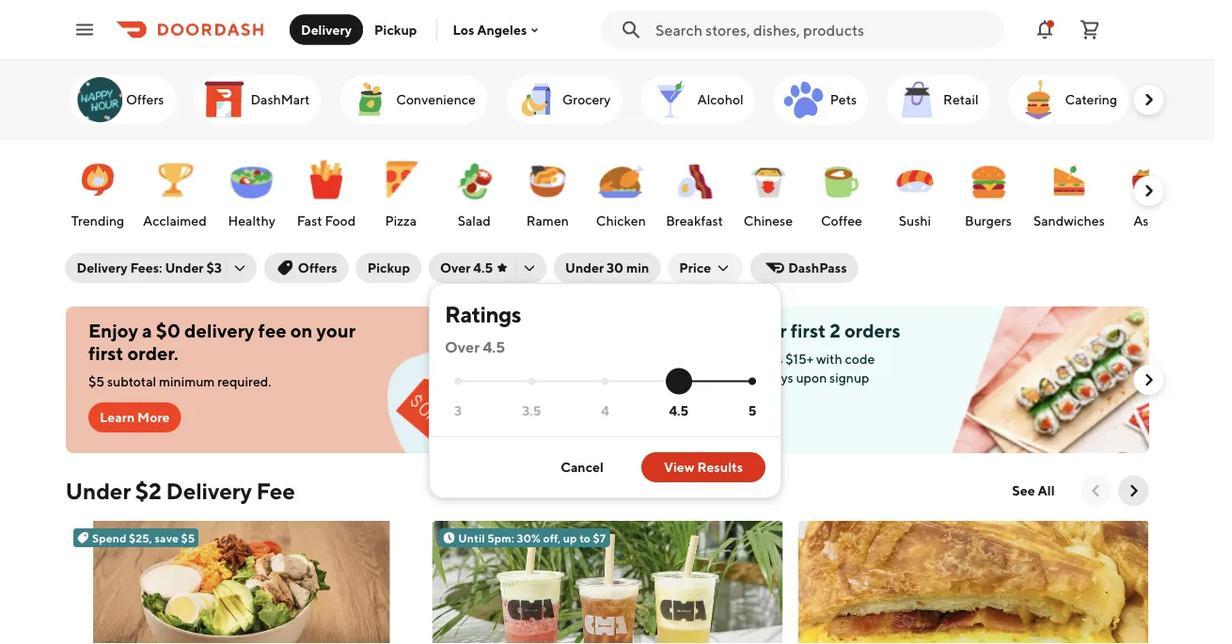 Task type: vqa. For each thing, say whether or not it's contained in the screenshot.
20 ratings •
no



Task type: locate. For each thing, give the bounding box(es) containing it.
pizza
[[385, 213, 416, 229]]

1 horizontal spatial $5
[[181, 531, 194, 545]]

alcohol link
[[640, 75, 755, 124]]

$10
[[702, 351, 724, 367]]

over 4.5 down salad
[[440, 260, 493, 276]]

learn more button for order.
[[88, 403, 181, 433]]

2 horizontal spatial delivery
[[301, 22, 352, 37]]

delivery inside button
[[301, 22, 352, 37]]

to left $10
[[687, 351, 699, 367]]

4.5 down 40deal,
[[669, 403, 689, 418]]

0 horizontal spatial to
[[579, 531, 590, 545]]

first inside enjoy a $0 delivery fee on your first order. $5 subtotal minimum required.
[[88, 342, 123, 364]]

over up 3 stars and over icon
[[445, 338, 480, 356]]

0 vertical spatial on
[[290, 320, 312, 342]]

1 vertical spatial first
[[88, 342, 123, 364]]

los
[[453, 22, 474, 37]]

alcohol image
[[648, 77, 693, 122]]

dashmart
[[250, 92, 309, 107]]

learn more button down 40deal,
[[637, 399, 730, 429]]

over 4.5
[[440, 260, 493, 276], [445, 338, 505, 356]]

acclaimed link
[[139, 148, 210, 234]]

pickup button left los
[[363, 15, 428, 45]]

pickup button down pizza
[[356, 253, 421, 283]]

fee
[[256, 477, 295, 504]]

45
[[747, 370, 763, 386]]

1 vertical spatial on
[[727, 351, 742, 367]]

angeles
[[477, 22, 527, 37]]

40%
[[675, 320, 715, 342]]

orders up code
[[844, 320, 900, 342]]

more down valid
[[686, 406, 719, 421]]

offers down fast food
[[298, 260, 337, 276]]

1 horizontal spatial under
[[165, 260, 204, 276]]

2 horizontal spatial under
[[565, 260, 604, 276]]

0 vertical spatial pickup
[[374, 22, 417, 37]]

1 vertical spatial orders
[[745, 351, 783, 367]]

learn more button down subtotal
[[88, 403, 181, 433]]

view results button
[[641, 452, 766, 483]]

delivery up the "convenience" 'icon'
[[301, 22, 352, 37]]

4.5 down ratings
[[483, 338, 505, 356]]

next button of carousel image
[[1139, 90, 1158, 109], [1139, 182, 1158, 200], [1139, 371, 1158, 389]]

$7
[[593, 531, 606, 545]]

learn down 40deal,
[[649, 406, 684, 421]]

under left '30'
[[565, 260, 604, 276]]

retail
[[943, 92, 978, 107]]

5 stars and over image
[[749, 377, 756, 385]]

pickup down pizza
[[367, 260, 410, 276]]

3.5
[[522, 403, 541, 418]]

0 vertical spatial 4.5
[[473, 260, 493, 276]]

more
[[686, 406, 719, 421], [137, 410, 169, 425]]

0 horizontal spatial orders
[[745, 351, 783, 367]]

0 horizontal spatial offers
[[126, 92, 164, 107]]

cancel
[[561, 459, 604, 475]]

0 vertical spatial over
[[440, 260, 471, 276]]

under for under $2 delivery fee
[[65, 477, 131, 504]]

up
[[669, 351, 684, 367], [563, 531, 577, 545]]

1 horizontal spatial up
[[669, 351, 684, 367]]

catering link
[[1008, 75, 1128, 124]]

your right off
[[747, 320, 786, 342]]

first left 2
[[790, 320, 826, 342]]

up inside get 40% off your first 2 orders save up to $10 on orders $15+ with code 40deal, valid for 45 days upon signup
[[669, 351, 684, 367]]

1 horizontal spatial first
[[790, 320, 826, 342]]

fee
[[258, 320, 286, 342]]

1 horizontal spatial learn more button
[[637, 399, 730, 429]]

0 vertical spatial to
[[687, 351, 699, 367]]

0 horizontal spatial under
[[65, 477, 131, 504]]

offers right offers image
[[126, 92, 164, 107]]

0 horizontal spatial your
[[316, 320, 355, 342]]

salad
[[457, 213, 490, 229]]

0 vertical spatial $5
[[88, 374, 104, 389]]

1 your from the left
[[316, 320, 355, 342]]

learn
[[649, 406, 684, 421], [99, 410, 134, 425]]

signup
[[829, 370, 869, 386]]

over 4.5 button
[[429, 253, 547, 283]]

$5 inside enjoy a $0 delivery fee on your first order. $5 subtotal minimum required.
[[88, 374, 104, 389]]

price button
[[668, 253, 743, 283]]

4.5 up ratings
[[473, 260, 493, 276]]

valid
[[696, 370, 725, 386]]

first
[[790, 320, 826, 342], [88, 342, 123, 364]]

0 vertical spatial first
[[790, 320, 826, 342]]

over
[[440, 260, 471, 276], [445, 338, 480, 356]]

over 4.5 down ratings
[[445, 338, 505, 356]]

under left $3
[[165, 260, 204, 276]]

1 vertical spatial pickup button
[[356, 253, 421, 283]]

convenience image
[[347, 77, 392, 122]]

1 horizontal spatial delivery
[[166, 477, 252, 504]]

under $2 delivery fee link
[[65, 476, 295, 506]]

delivery fees: under $3
[[77, 260, 222, 276]]

to left $7
[[579, 531, 590, 545]]

$5 right save
[[181, 531, 194, 545]]

to
[[687, 351, 699, 367], [579, 531, 590, 545]]

4.5
[[473, 260, 493, 276], [483, 338, 505, 356], [669, 403, 689, 418]]

1 horizontal spatial more
[[686, 406, 719, 421]]

enjoy a $0 delivery fee on your first order. $5 subtotal minimum required.
[[88, 320, 355, 389]]

0 vertical spatial orders
[[844, 320, 900, 342]]

0 horizontal spatial $5
[[88, 374, 104, 389]]

up up 40deal,
[[669, 351, 684, 367]]

over down salad
[[440, 260, 471, 276]]

convenience link
[[339, 75, 487, 124]]

2
[[829, 320, 840, 342]]

delivery right $2
[[166, 477, 252, 504]]

learn down subtotal
[[99, 410, 134, 425]]

0 vertical spatial offers
[[126, 92, 164, 107]]

0 vertical spatial up
[[669, 351, 684, 367]]

under
[[165, 260, 204, 276], [565, 260, 604, 276], [65, 477, 131, 504]]

up right off,
[[563, 531, 577, 545]]

more for order.
[[137, 410, 169, 425]]

learn more button for up
[[637, 399, 730, 429]]

until 5pm: 30% off, up to $7
[[458, 531, 606, 545]]

on inside get 40% off your first 2 orders save up to $10 on orders $15+ with code 40deal, valid for 45 days upon signup
[[727, 351, 742, 367]]

first down enjoy
[[88, 342, 123, 364]]

0 horizontal spatial on
[[290, 320, 312, 342]]

learn more down 40deal,
[[649, 406, 719, 421]]

3
[[454, 403, 462, 418]]

sandwiches
[[1033, 213, 1104, 229]]

chicken
[[596, 213, 646, 229]]

on
[[290, 320, 312, 342], [727, 351, 742, 367]]

retail link
[[887, 75, 990, 124]]

1 vertical spatial 4.5
[[483, 338, 505, 356]]

over 4.5 inside button
[[440, 260, 493, 276]]

upon
[[796, 370, 827, 386]]

under 30 min
[[565, 260, 649, 276]]

see
[[1012, 483, 1035, 498]]

los angeles
[[453, 22, 527, 37]]

min
[[626, 260, 649, 276]]

pets image
[[781, 77, 826, 122]]

convenience
[[396, 92, 475, 107]]

more for up
[[686, 406, 719, 421]]

offers image
[[77, 77, 122, 122]]

learn for first
[[99, 410, 134, 425]]

for
[[727, 370, 744, 386]]

0 vertical spatial next button of carousel image
[[1139, 90, 1158, 109]]

your
[[316, 320, 355, 342], [747, 320, 786, 342]]

delivery left fees:
[[77, 260, 127, 276]]

1 vertical spatial over 4.5
[[445, 338, 505, 356]]

alcohol
[[697, 92, 743, 107]]

$0
[[155, 320, 180, 342]]

learn more for order.
[[99, 410, 169, 425]]

healthy
[[228, 213, 275, 229]]

subtotal
[[107, 374, 156, 389]]

previous button of carousel image
[[1087, 482, 1106, 500]]

under up spend
[[65, 477, 131, 504]]

dashpass button
[[751, 253, 858, 283]]

Store search: begin typing to search for stores available on DoorDash text field
[[656, 19, 992, 40]]

0 horizontal spatial first
[[88, 342, 123, 364]]

2 vertical spatial next button of carousel image
[[1139, 371, 1158, 389]]

your right fee
[[316, 320, 355, 342]]

1 horizontal spatial offers
[[298, 260, 337, 276]]

0 horizontal spatial delivery
[[77, 260, 127, 276]]

1 vertical spatial pickup
[[367, 260, 410, 276]]

see all link
[[1001, 476, 1066, 506]]

2 vertical spatial delivery
[[166, 477, 252, 504]]

0 horizontal spatial up
[[563, 531, 577, 545]]

2 your from the left
[[747, 320, 786, 342]]

1 vertical spatial $5
[[181, 531, 194, 545]]

0 horizontal spatial learn more button
[[88, 403, 181, 433]]

pickup button
[[363, 15, 428, 45], [356, 253, 421, 283]]

1 vertical spatial offers
[[298, 260, 337, 276]]

1 horizontal spatial learn more
[[649, 406, 719, 421]]

orders up 45
[[745, 351, 783, 367]]

fees:
[[130, 260, 162, 276]]

1 vertical spatial delivery
[[77, 260, 127, 276]]

under inside button
[[565, 260, 604, 276]]

learn more button
[[637, 399, 730, 429], [88, 403, 181, 433]]

more down subtotal
[[137, 410, 169, 425]]

on inside enjoy a $0 delivery fee on your first order. $5 subtotal minimum required.
[[290, 320, 312, 342]]

learn more down subtotal
[[99, 410, 169, 425]]

5
[[748, 403, 757, 418]]

0 horizontal spatial learn
[[99, 410, 134, 425]]

2 next button of carousel image from the top
[[1139, 182, 1158, 200]]

over inside over 4.5 button
[[440, 260, 471, 276]]

breakfast
[[666, 213, 723, 229]]

pickup left los
[[374, 22, 417, 37]]

delivery
[[301, 22, 352, 37], [77, 260, 127, 276], [166, 477, 252, 504]]

$5 left subtotal
[[88, 374, 104, 389]]

1 horizontal spatial learn
[[649, 406, 684, 421]]

1 horizontal spatial on
[[727, 351, 742, 367]]

0 vertical spatial pickup button
[[363, 15, 428, 45]]

0 horizontal spatial more
[[137, 410, 169, 425]]

on right fee
[[290, 320, 312, 342]]

1 horizontal spatial your
[[747, 320, 786, 342]]

orders
[[844, 320, 900, 342], [745, 351, 783, 367]]

0 vertical spatial delivery
[[301, 22, 352, 37]]

off,
[[543, 531, 560, 545]]

0 vertical spatial over 4.5
[[440, 260, 493, 276]]

3 next button of carousel image from the top
[[1139, 371, 1158, 389]]

save
[[637, 351, 666, 367]]

on up the for
[[727, 351, 742, 367]]

0 horizontal spatial learn more
[[99, 410, 169, 425]]

1 vertical spatial next button of carousel image
[[1139, 182, 1158, 200]]

chinese
[[743, 213, 792, 229]]

retail image
[[894, 77, 939, 122]]

$15+
[[785, 351, 813, 367]]

1 horizontal spatial to
[[687, 351, 699, 367]]



Task type: describe. For each thing, give the bounding box(es) containing it.
pets
[[830, 92, 856, 107]]

acclaimed
[[142, 213, 206, 229]]

40deal,
[[637, 370, 694, 386]]

3.5 stars and over image
[[528, 377, 535, 385]]

notification bell image
[[1034, 18, 1056, 41]]

delivery for delivery fees: under $3
[[77, 260, 127, 276]]

ratings
[[445, 301, 521, 327]]

trending
[[71, 213, 124, 229]]

dashmart link
[[194, 75, 321, 124]]

30
[[607, 260, 624, 276]]

days
[[766, 370, 793, 386]]

see all
[[1012, 483, 1055, 498]]

to inside get 40% off your first 2 orders save up to $10 on orders $15+ with code 40deal, valid for 45 days upon signup
[[687, 351, 699, 367]]

1 vertical spatial up
[[563, 531, 577, 545]]

off
[[719, 320, 744, 342]]

order.
[[127, 342, 178, 364]]

with
[[816, 351, 842, 367]]

learn more for up
[[649, 406, 719, 421]]

dashpass
[[788, 260, 847, 276]]

learn for save
[[649, 406, 684, 421]]

get
[[637, 320, 671, 342]]

under 30 min button
[[554, 253, 661, 283]]

price
[[679, 260, 711, 276]]

2 vertical spatial 4.5
[[669, 403, 689, 418]]

pickup for the bottommost pickup 'button'
[[367, 260, 410, 276]]

asian
[[1133, 213, 1166, 229]]

cancel button
[[538, 452, 626, 483]]

a
[[142, 320, 152, 342]]

get 40% off your first 2 orders save up to $10 on orders $15+ with code 40deal, valid for 45 days upon signup
[[637, 320, 900, 386]]

4
[[601, 403, 609, 418]]

until
[[458, 531, 485, 545]]

your inside enjoy a $0 delivery fee on your first order. $5 subtotal minimum required.
[[316, 320, 355, 342]]

all
[[1038, 483, 1055, 498]]

spend $25, save $5
[[92, 531, 194, 545]]

offers link
[[69, 75, 175, 124]]

delivery for delivery
[[301, 22, 352, 37]]

view results
[[664, 459, 743, 475]]

5pm:
[[487, 531, 514, 545]]

minimum
[[158, 374, 214, 389]]

your inside get 40% off your first 2 orders save up to $10 on orders $15+ with code 40deal, valid for 45 days upon signup
[[747, 320, 786, 342]]

burgers
[[965, 213, 1011, 229]]

30%
[[516, 531, 540, 545]]

code
[[845, 351, 875, 367]]

spend
[[92, 531, 126, 545]]

grocery
[[562, 92, 610, 107]]

sushi
[[898, 213, 931, 229]]

grocery link
[[505, 75, 622, 124]]

food
[[324, 213, 355, 229]]

under for under 30 min
[[565, 260, 604, 276]]

$2
[[135, 477, 162, 504]]

1 next button of carousel image from the top
[[1139, 90, 1158, 109]]

first inside get 40% off your first 2 orders save up to $10 on orders $15+ with code 40deal, valid for 45 days upon signup
[[790, 320, 826, 342]]

catering image
[[1016, 77, 1061, 122]]

under $2 delivery fee
[[65, 477, 295, 504]]

3 stars and over image
[[454, 377, 462, 385]]

1 horizontal spatial orders
[[844, 320, 900, 342]]

1 vertical spatial over
[[445, 338, 480, 356]]

$25,
[[128, 531, 152, 545]]

delivery
[[184, 320, 254, 342]]

ramen
[[526, 213, 568, 229]]

open menu image
[[73, 18, 96, 41]]

1 vertical spatial to
[[579, 531, 590, 545]]

fast
[[296, 213, 322, 229]]

pets link
[[773, 75, 868, 124]]

trending link
[[65, 148, 129, 234]]

offers button
[[264, 253, 349, 283]]

4.5 inside button
[[473, 260, 493, 276]]

results
[[697, 459, 743, 475]]

4 stars and over image
[[602, 377, 609, 385]]

0 items, open order cart image
[[1079, 18, 1101, 41]]

pickup for the top pickup 'button'
[[374, 22, 417, 37]]

los angeles button
[[453, 22, 542, 37]]

next button of carousel image
[[1124, 482, 1143, 500]]

catering
[[1065, 92, 1117, 107]]

offers inside button
[[298, 260, 337, 276]]

grocery image
[[513, 77, 558, 122]]

coffee
[[821, 213, 862, 229]]

dashmart image
[[201, 77, 246, 122]]

required.
[[217, 374, 271, 389]]

save
[[154, 531, 178, 545]]

view
[[664, 459, 695, 475]]

delivery button
[[290, 15, 363, 45]]

fast food
[[296, 213, 355, 229]]



